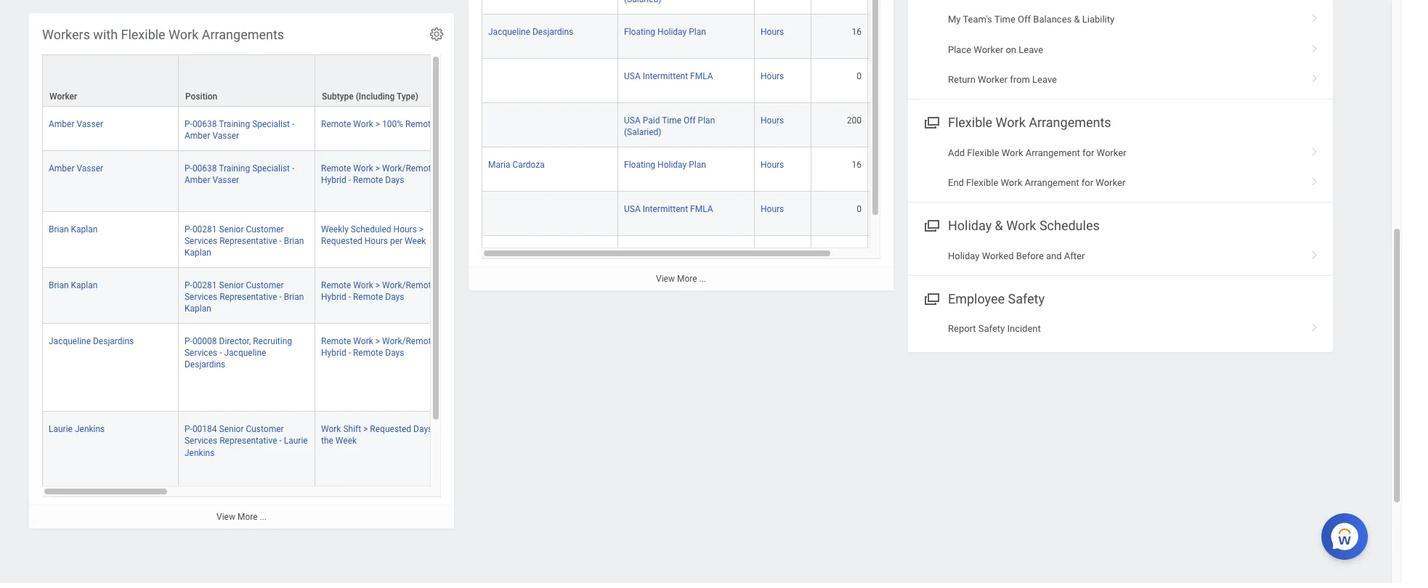 Task type: locate. For each thing, give the bounding box(es) containing it.
training for remote work > 100% remote
[[219, 119, 250, 129]]

leave for place worker on leave
[[1019, 44, 1044, 55]]

1 horizontal spatial view
[[656, 274, 675, 284]]

services for the weekly scheduled hours > requested hours per week link
[[185, 236, 217, 246]]

type)
[[397, 92, 419, 102]]

0 horizontal spatial safety
[[979, 323, 1005, 334]]

chevron right image inside end flexible work arrangement for worker link
[[1306, 172, 1325, 187]]

off
[[1018, 14, 1032, 25], [684, 115, 696, 126], [684, 249, 696, 259]]

2 p-00281 senior customer services representative - brian kaplan from the top
[[185, 280, 304, 314]]

0 vertical spatial safety
[[1009, 291, 1045, 307]]

0 vertical spatial paid
[[643, 115, 660, 126]]

0 horizontal spatial view more ... link
[[29, 505, 454, 529]]

remote work > 100% remote
[[321, 119, 436, 129]]

1 amber vasser from the top
[[49, 119, 103, 129]]

0 vertical spatial week
[[405, 236, 426, 246]]

view more ...
[[656, 274, 707, 284], [217, 513, 267, 523]]

0 vertical spatial training
[[219, 119, 250, 129]]

1 menu group image from the top
[[922, 112, 941, 132]]

place
[[949, 44, 972, 55]]

1 vertical spatial menu group image
[[922, 215, 941, 235]]

floating holiday plan link
[[624, 24, 706, 37], [624, 157, 706, 170]]

days for p-00008 director, recruiting services - jacqueline desjardins
[[385, 348, 405, 358]]

1 vertical spatial leave
[[1033, 74, 1058, 85]]

chevron right image inside add flexible work arrangement for worker link
[[1306, 142, 1325, 157]]

jacqueline inside p-00008 director, recruiting services - jacqueline desjardins
[[224, 348, 266, 358]]

shift
[[343, 425, 361, 435]]

kaplan
[[71, 224, 98, 234], [185, 248, 211, 258], [71, 280, 98, 291], [185, 304, 211, 314]]

2 representative from the top
[[220, 292, 277, 302]]

2 00638 from the top
[[193, 164, 217, 174]]

week inside work shift > requested days of the week
[[336, 436, 357, 447]]

2 fmla from the top
[[691, 204, 714, 215]]

1 vertical spatial list
[[909, 138, 1334, 198]]

00638 for remote work > work/remote hybrid - remote days
[[193, 164, 217, 174]]

more
[[677, 274, 697, 284], [238, 513, 258, 523]]

1 vertical spatial jacqueline desjardins
[[49, 337, 134, 347]]

leave right on
[[1019, 44, 1044, 55]]

arrangement for end flexible work arrangement for worker
[[1025, 177, 1080, 188]]

p- for p-00638 training specialist - amber vasser link associated with remote work > work/remote hybrid - remote days
[[185, 164, 193, 174]]

more inside workers with flexible work arrangements element
[[238, 513, 258, 523]]

0 vertical spatial more
[[677, 274, 697, 284]]

(salaried)
[[624, 127, 662, 137], [624, 261, 662, 271]]

0 vertical spatial p-00638 training specialist - amber vasser link
[[185, 116, 295, 141]]

3 services from the top
[[185, 348, 217, 358]]

menu group image for holiday & work schedules
[[922, 215, 941, 235]]

holiday
[[658, 27, 687, 37], [658, 160, 687, 170], [949, 218, 992, 234], [949, 250, 980, 261]]

jacqueline desjardins inside workers with flexible work arrangements element
[[49, 337, 134, 347]]

2 vertical spatial time
[[662, 249, 682, 259]]

1 vertical spatial brian kaplan link
[[49, 277, 98, 291]]

0 vertical spatial 16
[[852, 27, 862, 37]]

3 work/remote from the top
[[382, 337, 436, 347]]

5 p- from the top
[[185, 337, 193, 347]]

for up end flexible work arrangement for worker link at right top
[[1083, 147, 1095, 158]]

1 vertical spatial intermittent
[[643, 204, 688, 215]]

1 vertical spatial 00281
[[193, 280, 217, 291]]

brian kaplan link for weekly scheduled hours > requested hours per week
[[49, 221, 98, 234]]

remote work > work/remote hybrid - remote days for p-00638 training specialist - amber vasser
[[321, 164, 436, 186]]

2 horizontal spatial desjardins
[[533, 27, 574, 37]]

p-00281 senior customer services representative - brian kaplan
[[185, 224, 304, 258], [185, 280, 304, 314]]

of
[[435, 425, 443, 435]]

2 remote work > work/remote hybrid - remote days from the top
[[321, 280, 436, 302]]

chevron right image inside report safety incident link
[[1306, 318, 1325, 333]]

menu group image
[[922, 112, 941, 132], [922, 215, 941, 235]]

with
[[93, 27, 118, 42]]

return worker from leave
[[949, 74, 1058, 85]]

1 vertical spatial jacqueline
[[49, 337, 91, 347]]

brian kaplan link for remote work > work/remote hybrid - remote days
[[49, 277, 98, 291]]

0 horizontal spatial more
[[238, 513, 258, 523]]

1 vertical spatial arrangement
[[1025, 177, 1080, 188]]

arrangements
[[202, 27, 284, 42], [1029, 115, 1112, 130]]

1 chevron right image from the top
[[1306, 9, 1325, 23]]

6 p- from the top
[[185, 425, 193, 435]]

brian kaplan
[[49, 224, 98, 234], [49, 280, 98, 291]]

usa intermittent fmla for first usa intermittent fmla link from the bottom of the my team's time off balances element
[[624, 204, 714, 215]]

floating holiday plan link for maria cardoza
[[624, 157, 706, 170]]

... inside my team's time off balances element
[[700, 274, 707, 284]]

1 horizontal spatial jacqueline desjardins
[[488, 27, 574, 37]]

1 vertical spatial 16
[[852, 160, 862, 170]]

report
[[949, 323, 977, 334]]

for
[[1083, 147, 1095, 158], [1082, 177, 1094, 188]]

floating for jacqueline desjardins
[[624, 27, 656, 37]]

1 p-00281 senior customer services representative - brian kaplan link from the top
[[185, 221, 304, 258]]

> for p-00281 senior customer services representative - brian kaplan's remote work > work/remote hybrid - remote days link
[[376, 280, 380, 291]]

more for the bottommost view more ... link
[[238, 513, 258, 523]]

1 vertical spatial training
[[219, 164, 250, 174]]

2 customer from the top
[[246, 280, 284, 291]]

work/remote for p-00008 director, recruiting services - jacqueline desjardins
[[382, 337, 436, 347]]

2 usa intermittent fmla from the top
[[624, 204, 714, 215]]

2 vertical spatial jacqueline
[[224, 348, 266, 358]]

brian
[[49, 224, 69, 234], [284, 236, 304, 246], [49, 280, 69, 291], [284, 292, 304, 302]]

week inside weekly scheduled hours > requested hours per week
[[405, 236, 426, 246]]

1 p- from the top
[[185, 119, 193, 129]]

0 vertical spatial time
[[995, 14, 1016, 25]]

work
[[169, 27, 199, 42], [996, 115, 1026, 130], [354, 119, 373, 129], [1002, 147, 1024, 158], [354, 164, 373, 174], [1001, 177, 1023, 188], [1007, 218, 1037, 234], [354, 280, 373, 291], [354, 337, 373, 347], [321, 425, 341, 435]]

usa intermittent fmla link
[[624, 68, 714, 81], [624, 201, 714, 215]]

specialist
[[252, 119, 290, 129], [252, 164, 290, 174]]

1 horizontal spatial jacqueline desjardins link
[[488, 24, 574, 37]]

0 vertical spatial representative
[[220, 236, 277, 246]]

2 specialist from the top
[[252, 164, 290, 174]]

chevron right image inside my team's time off balances & liability link
[[1306, 9, 1325, 23]]

menu group image for flexible work arrangements
[[922, 112, 941, 132]]

0 vertical spatial p-00281 senior customer services representative - brian kaplan link
[[185, 221, 304, 258]]

3 chevron right image from the top
[[1306, 142, 1325, 157]]

specialist for remote work > work/remote hybrid - remote days
[[252, 164, 290, 174]]

amber vasser for remote work > 100% remote
[[49, 119, 103, 129]]

chevron right image for end flexible work arrangement for worker
[[1306, 172, 1325, 187]]

2 vertical spatial desjardins
[[185, 360, 226, 370]]

1 vertical spatial usa paid time off plan (salaried) link
[[624, 246, 715, 271]]

week down shift on the left of the page
[[336, 436, 357, 447]]

0 horizontal spatial requested
[[321, 236, 363, 246]]

2 floating holiday plan link from the top
[[624, 157, 706, 170]]

1 customer from the top
[[246, 224, 284, 234]]

chevron right image
[[1306, 69, 1325, 84]]

> for remote work > 100% remote link
[[376, 119, 380, 129]]

chevron right image
[[1306, 9, 1325, 23], [1306, 39, 1325, 54], [1306, 142, 1325, 157], [1306, 172, 1325, 187], [1306, 245, 1325, 260], [1306, 318, 1325, 333]]

1 vertical spatial week
[[336, 436, 357, 447]]

chevron right image inside place worker on leave link
[[1306, 39, 1325, 54]]

list
[[909, 0, 1334, 95], [909, 138, 1334, 198]]

0 vertical spatial jacqueline desjardins
[[488, 27, 574, 37]]

1 specialist from the top
[[252, 119, 290, 129]]

0 vertical spatial work/remote
[[382, 164, 436, 174]]

& inside list
[[1075, 14, 1081, 25]]

worker button
[[43, 55, 178, 106]]

0 horizontal spatial week
[[336, 436, 357, 447]]

4 hours link from the top
[[761, 157, 785, 170]]

brian kaplan for weekly scheduled hours > requested hours per week
[[49, 224, 98, 234]]

1 work/remote from the top
[[382, 164, 436, 174]]

services for the work shift > requested days of the week link
[[185, 436, 217, 447]]

0 vertical spatial menu group image
[[922, 112, 941, 132]]

arrangement inside end flexible work arrangement for worker link
[[1025, 177, 1080, 188]]

days for p-00281 senior customer services representative - brian kaplan
[[385, 292, 405, 302]]

employee
[[949, 291, 1005, 307]]

3 remote work > work/remote hybrid - remote days from the top
[[321, 337, 436, 358]]

place worker on leave link
[[909, 35, 1334, 65]]

0 vertical spatial p-00281 senior customer services representative - brian kaplan
[[185, 224, 304, 258]]

arrangement
[[1026, 147, 1081, 158], [1025, 177, 1080, 188]]

100%
[[382, 119, 403, 129]]

usa paid time off plan (salaried) link
[[624, 113, 715, 137], [624, 246, 715, 271]]

- inside p-00008 director, recruiting services - jacqueline desjardins
[[220, 348, 222, 358]]

1 vertical spatial for
[[1082, 177, 1094, 188]]

view more ... inside workers with flexible work arrangements element
[[217, 513, 267, 523]]

- inside 'p-00184 senior customer services representative - laurie jenkins'
[[279, 436, 282, 447]]

0 vertical spatial off
[[1018, 14, 1032, 25]]

2 list from the top
[[909, 138, 1334, 198]]

0 horizontal spatial view more ...
[[217, 513, 267, 523]]

2 p-00281 senior customer services representative - brian kaplan link from the top
[[185, 277, 304, 314]]

4 chevron right image from the top
[[1306, 172, 1325, 187]]

0 horizontal spatial laurie
[[49, 425, 73, 435]]

1 horizontal spatial jenkins
[[185, 448, 215, 458]]

remote
[[321, 119, 351, 129], [406, 119, 436, 129], [321, 164, 351, 174], [353, 175, 383, 186], [321, 280, 351, 291], [353, 292, 383, 302], [321, 337, 351, 347], [353, 348, 383, 358]]

1 vertical spatial time
[[662, 115, 682, 126]]

0
[[857, 71, 862, 81], [857, 204, 862, 215]]

1 vertical spatial specialist
[[252, 164, 290, 174]]

1 hours link from the top
[[761, 24, 785, 37]]

p-00281 senior customer services representative - brian kaplan link for hybrid
[[185, 277, 304, 314]]

services inside p-00008 director, recruiting services - jacqueline desjardins
[[185, 348, 217, 358]]

customer inside 'p-00184 senior customer services representative - laurie jenkins'
[[246, 425, 284, 435]]

arrangements up add flexible work arrangement for worker
[[1029, 115, 1112, 130]]

p-00638 training specialist - amber vasser link
[[185, 116, 295, 141], [185, 161, 295, 186]]

... for the bottommost view more ... link
[[260, 513, 267, 523]]

6 chevron right image from the top
[[1306, 318, 1325, 333]]

workers with flexible work arrangements element
[[29, 13, 1224, 561]]

vasser
[[77, 119, 103, 129], [213, 131, 239, 141], [77, 164, 103, 174], [213, 175, 239, 186]]

1 00638 from the top
[[193, 119, 217, 129]]

for down add flexible work arrangement for worker link
[[1082, 177, 1094, 188]]

2 amber vasser from the top
[[49, 164, 103, 174]]

days for p-00638 training specialist - amber vasser
[[385, 175, 405, 186]]

chevron right image inside 'holiday worked before and after' link
[[1306, 245, 1325, 260]]

> inside work shift > requested days of the week
[[364, 425, 368, 435]]

3 hours link from the top
[[761, 113, 785, 126]]

services
[[185, 236, 217, 246], [185, 292, 217, 302], [185, 348, 217, 358], [185, 436, 217, 447]]

0 vertical spatial jacqueline
[[488, 27, 531, 37]]

& left liability
[[1075, 14, 1081, 25]]

view inside my team's time off balances element
[[656, 274, 675, 284]]

1 usa intermittent fmla from the top
[[624, 71, 714, 81]]

1 vertical spatial amber vasser link
[[49, 161, 103, 174]]

2 vertical spatial remote work > work/remote hybrid - remote days
[[321, 337, 436, 358]]

1 (salaried) from the top
[[624, 127, 662, 137]]

1 paid from the top
[[643, 115, 660, 126]]

0 vertical spatial ...
[[700, 274, 707, 284]]

view inside workers with flexible work arrangements element
[[217, 513, 235, 523]]

0 vertical spatial amber vasser link
[[49, 116, 103, 129]]

2 senior from the top
[[219, 280, 244, 291]]

1 vertical spatial desjardins
[[93, 337, 134, 347]]

0 vertical spatial floating
[[624, 27, 656, 37]]

laurie jenkins link
[[49, 422, 105, 435]]

0 vertical spatial leave
[[1019, 44, 1044, 55]]

maria cardoza link
[[488, 157, 545, 170]]

2 work/remote from the top
[[382, 280, 436, 291]]

1 vertical spatial remote work > work/remote hybrid - remote days
[[321, 280, 436, 302]]

0 vertical spatial remote work > work/remote hybrid - remote days link
[[321, 161, 436, 186]]

safety right report
[[979, 323, 1005, 334]]

row
[[482, 0, 911, 14], [482, 14, 911, 59], [42, 55, 1224, 108], [482, 59, 911, 103], [482, 103, 911, 148], [42, 107, 1224, 151], [482, 148, 911, 192], [42, 151, 1224, 212], [482, 192, 911, 237], [42, 212, 1224, 268], [482, 237, 911, 281], [42, 268, 1224, 324], [42, 324, 1224, 412], [42, 412, 1224, 505]]

1 vertical spatial p-00281 senior customer services representative - brian kaplan
[[185, 280, 304, 314]]

0 vertical spatial (salaried)
[[624, 127, 662, 137]]

3 p- from the top
[[185, 224, 193, 234]]

1 representative from the top
[[220, 236, 277, 246]]

days inside work shift > requested days of the week
[[414, 425, 433, 435]]

0 vertical spatial list
[[909, 0, 1334, 95]]

2 floating from the top
[[624, 160, 656, 170]]

1 vertical spatial remote work > work/remote hybrid - remote days link
[[321, 277, 436, 302]]

plan
[[689, 27, 706, 37], [698, 115, 715, 126], [689, 160, 706, 170], [698, 249, 715, 259]]

arrangements up position popup button on the left
[[202, 27, 284, 42]]

remote work > work/remote hybrid - remote days
[[321, 164, 436, 186], [321, 280, 436, 302], [321, 337, 436, 358]]

desjardins inside my team's time off balances element
[[533, 27, 574, 37]]

desjardins inside p-00008 director, recruiting services - jacqueline desjardins
[[185, 360, 226, 370]]

1 vertical spatial ...
[[260, 513, 267, 523]]

on
[[1006, 44, 1017, 55]]

customer up recruiting
[[246, 280, 284, 291]]

laurie jenkins
[[49, 425, 105, 435]]

requested inside work shift > requested days of the week
[[370, 425, 412, 435]]

laurie
[[49, 425, 73, 435], [284, 436, 308, 447]]

... for right view more ... link
[[700, 274, 707, 284]]

cell
[[482, 0, 619, 14], [755, 0, 812, 14], [812, 0, 869, 14], [869, 0, 911, 14], [869, 14, 911, 59], [482, 59, 619, 103], [869, 59, 911, 103], [482, 103, 619, 148], [869, 103, 911, 148], [869, 148, 911, 192], [482, 192, 619, 237], [869, 192, 911, 237], [482, 237, 619, 281], [812, 237, 869, 281], [869, 237, 911, 281]]

4 usa from the top
[[624, 249, 641, 259]]

end flexible work arrangement for worker
[[949, 177, 1126, 188]]

usa paid time off plan (salaried)
[[624, 115, 715, 137], [624, 249, 715, 271]]

1 horizontal spatial desjardins
[[185, 360, 226, 370]]

chevron right image for holiday worked before and after
[[1306, 245, 1325, 260]]

workers
[[42, 27, 90, 42]]

16
[[852, 27, 862, 37], [852, 160, 862, 170]]

2 usa from the top
[[624, 115, 641, 126]]

arrangement up end flexible work arrangement for worker
[[1026, 147, 1081, 158]]

3 usa from the top
[[624, 204, 641, 215]]

requested
[[321, 236, 363, 246], [370, 425, 412, 435]]

representative for work shift > requested days of the week
[[220, 436, 277, 447]]

0 vertical spatial hybrid
[[321, 175, 347, 186]]

time
[[995, 14, 1016, 25], [662, 115, 682, 126], [662, 249, 682, 259]]

remote work > work/remote hybrid - remote days link for p-00638 training specialist - amber vasser
[[321, 161, 436, 186]]

0 vertical spatial 00281
[[193, 224, 217, 234]]

amber vasser link for remote work > work/remote hybrid - remote days
[[49, 161, 103, 174]]

> for p-00008 director, recruiting services - jacqueline desjardins remote work > work/remote hybrid - remote days link
[[376, 337, 380, 347]]

flexible up add
[[949, 115, 993, 130]]

flexible right add
[[968, 147, 1000, 158]]

requested down 'weekly'
[[321, 236, 363, 246]]

3 senior from the top
[[219, 425, 244, 435]]

0 vertical spatial senior
[[219, 224, 244, 234]]

worker down 'workers'
[[49, 92, 77, 102]]

0 vertical spatial usa intermittent fmla link
[[624, 68, 714, 81]]

per
[[390, 236, 403, 246]]

2 amber vasser link from the top
[[49, 161, 103, 174]]

holiday inside 'holiday worked before and after' link
[[949, 250, 980, 261]]

more inside my team's time off balances element
[[677, 274, 697, 284]]

requested inside weekly scheduled hours > requested hours per week
[[321, 236, 363, 246]]

customer left 'weekly'
[[246, 224, 284, 234]]

plan inside row
[[689, 160, 706, 170]]

p-00184 senior customer services representative - laurie jenkins link
[[185, 422, 308, 458]]

1 fmla from the top
[[691, 71, 714, 81]]

16 inside row
[[852, 160, 862, 170]]

intermittent
[[643, 71, 688, 81], [643, 204, 688, 215]]

safety
[[1009, 291, 1045, 307], [979, 323, 1005, 334]]

1 brian kaplan from the top
[[49, 224, 98, 234]]

1 vertical spatial usa intermittent fmla
[[624, 204, 714, 215]]

2 services from the top
[[185, 292, 217, 302]]

amber vasser link for remote work > 100% remote
[[49, 116, 103, 129]]

1 p-00638 training specialist - amber vasser link from the top
[[185, 116, 295, 141]]

&
[[1075, 14, 1081, 25], [996, 218, 1004, 234]]

arrangement down add flexible work arrangement for worker
[[1025, 177, 1080, 188]]

position
[[185, 92, 218, 102]]

worker column header
[[42, 55, 179, 108]]

services inside 'p-00184 senior customer services representative - laurie jenkins'
[[185, 436, 217, 447]]

remote work > work/remote hybrid - remote days for p-00281 senior customer services representative - brian kaplan
[[321, 280, 436, 302]]

1 horizontal spatial more
[[677, 274, 697, 284]]

2 16 from the top
[[852, 160, 862, 170]]

2 usa paid time off plan (salaried) link from the top
[[624, 246, 715, 271]]

0 horizontal spatial arrangements
[[202, 27, 284, 42]]

row containing worker
[[42, 55, 1224, 108]]

1 brian kaplan link from the top
[[49, 221, 98, 234]]

0 vertical spatial p-00638 training specialist - amber vasser
[[185, 119, 295, 141]]

4 services from the top
[[185, 436, 217, 447]]

2 brian kaplan link from the top
[[49, 277, 98, 291]]

safety up incident
[[1009, 291, 1045, 307]]

hybrid for p-00638 training specialist - amber vasser
[[321, 175, 347, 186]]

2 hours link from the top
[[761, 68, 785, 81]]

work inside work shift > requested days of the week
[[321, 425, 341, 435]]

1 16 from the top
[[852, 27, 862, 37]]

holiday inside row
[[658, 160, 687, 170]]

& up worked
[[996, 218, 1004, 234]]

desjardins for the left jacqueline desjardins link
[[93, 337, 134, 347]]

work shift > requested days of the week link
[[321, 422, 443, 447]]

fmla for first usa intermittent fmla link from the bottom of the my team's time off balances element
[[691, 204, 714, 215]]

1 amber vasser link from the top
[[49, 116, 103, 129]]

2 brian kaplan from the top
[[49, 280, 98, 291]]

requested right shift on the left of the page
[[370, 425, 412, 435]]

1 vertical spatial view
[[217, 513, 235, 523]]

representative
[[220, 236, 277, 246], [220, 292, 277, 302], [220, 436, 277, 447]]

amber vasser link
[[49, 116, 103, 129], [49, 161, 103, 174]]

floating holiday plan for maria cardoza
[[624, 160, 706, 170]]

0 vertical spatial desjardins
[[533, 27, 574, 37]]

position column header
[[179, 55, 315, 108]]

2 vertical spatial senior
[[219, 425, 244, 435]]

floating inside row
[[624, 160, 656, 170]]

0 horizontal spatial jacqueline desjardins
[[49, 337, 134, 347]]

senior inside 'p-00184 senior customer services representative - laurie jenkins'
[[219, 425, 244, 435]]

desjardins
[[533, 27, 574, 37], [93, 337, 134, 347], [185, 360, 226, 370]]

p-00281 senior customer services representative - brian kaplan for requested
[[185, 224, 304, 258]]

jacqueline desjardins inside my team's time off balances element
[[488, 27, 574, 37]]

0 vertical spatial floating holiday plan
[[624, 27, 706, 37]]

flexible
[[121, 27, 165, 42], [949, 115, 993, 130], [968, 147, 1000, 158], [967, 177, 999, 188]]

0 vertical spatial amber vasser
[[49, 119, 103, 129]]

hybrid for p-00008 director, recruiting services - jacqueline desjardins
[[321, 348, 347, 358]]

jacqueline desjardins
[[488, 27, 574, 37], [49, 337, 134, 347]]

1 horizontal spatial &
[[1075, 14, 1081, 25]]

1 vertical spatial work/remote
[[382, 280, 436, 291]]

view for the bottommost view more ... link
[[217, 513, 235, 523]]

safety for employee
[[1009, 291, 1045, 307]]

2 remote work > work/remote hybrid - remote days link from the top
[[321, 277, 436, 302]]

hybrid
[[321, 175, 347, 186], [321, 292, 347, 302], [321, 348, 347, 358]]

worker up end flexible work arrangement for worker link at right top
[[1097, 147, 1127, 158]]

3 hybrid from the top
[[321, 348, 347, 358]]

worker left on
[[974, 44, 1004, 55]]

1 remote work > work/remote hybrid - remote days link from the top
[[321, 161, 436, 186]]

usa intermittent fmla
[[624, 71, 714, 81], [624, 204, 714, 215]]

1 services from the top
[[185, 236, 217, 246]]

2 chevron right image from the top
[[1306, 39, 1325, 54]]

2 vertical spatial work/remote
[[382, 337, 436, 347]]

configure workers with flexible work arrangements image
[[429, 26, 445, 42]]

menu group image
[[922, 289, 941, 308]]

for for end flexible work arrangement for worker
[[1082, 177, 1094, 188]]

leave
[[1019, 44, 1044, 55], [1033, 74, 1058, 85]]

1 list from the top
[[909, 0, 1334, 95]]

0 vertical spatial usa paid time off plan (salaried) link
[[624, 113, 715, 137]]

jacqueline desjardins for top jacqueline desjardins link
[[488, 27, 574, 37]]

p- inside 'p-00184 senior customer services representative - laurie jenkins'
[[185, 425, 193, 435]]

view more ... inside my team's time off balances element
[[656, 274, 707, 284]]

1 floating holiday plan from the top
[[624, 27, 706, 37]]

3 remote work > work/remote hybrid - remote days link from the top
[[321, 334, 436, 358]]

2 menu group image from the top
[[922, 215, 941, 235]]

1 vertical spatial arrangements
[[1029, 115, 1112, 130]]

jacqueline inside my team's time off balances element
[[488, 27, 531, 37]]

1 vertical spatial 00638
[[193, 164, 217, 174]]

0 vertical spatial arrangement
[[1026, 147, 1081, 158]]

4 p- from the top
[[185, 280, 193, 291]]

0 vertical spatial laurie
[[49, 425, 73, 435]]

5 chevron right image from the top
[[1306, 245, 1325, 260]]

representative for remote work > work/remote hybrid - remote days
[[220, 292, 277, 302]]

customer for remote
[[246, 280, 284, 291]]

2 p- from the top
[[185, 164, 193, 174]]

1 hybrid from the top
[[321, 175, 347, 186]]

0 vertical spatial view more ...
[[656, 274, 707, 284]]

the
[[321, 436, 334, 447]]

2 00281 from the top
[[193, 280, 217, 291]]

1 00281 from the top
[[193, 224, 217, 234]]

2 floating holiday plan from the top
[[624, 160, 706, 170]]

floating holiday plan link inside row
[[624, 157, 706, 170]]

... inside workers with flexible work arrangements element
[[260, 513, 267, 523]]

0 vertical spatial brian kaplan
[[49, 224, 98, 234]]

0 vertical spatial fmla
[[691, 71, 714, 81]]

1 floating from the top
[[624, 27, 656, 37]]

(including
[[356, 92, 395, 102]]

floating holiday plan inside row
[[624, 160, 706, 170]]

1 usa from the top
[[624, 71, 641, 81]]

chevron right image for add flexible work arrangement for worker
[[1306, 142, 1325, 157]]

2 p-00638 training specialist - amber vasser link from the top
[[185, 161, 295, 186]]

1 floating holiday plan link from the top
[[624, 24, 706, 37]]

row containing maria cardoza
[[482, 148, 911, 192]]

2 p-00638 training specialist - amber vasser from the top
[[185, 164, 295, 186]]

training
[[219, 119, 250, 129], [219, 164, 250, 174]]

row containing laurie jenkins
[[42, 412, 1224, 505]]

1 vertical spatial customer
[[246, 280, 284, 291]]

1 vertical spatial laurie
[[284, 436, 308, 447]]

worked
[[983, 250, 1014, 261]]

1 horizontal spatial requested
[[370, 425, 412, 435]]

1 horizontal spatial view more ... link
[[469, 267, 894, 291]]

arrangement inside add flexible work arrangement for worker link
[[1026, 147, 1081, 158]]

p-00281 senior customer services representative - brian kaplan link for requested
[[185, 221, 304, 258]]

days
[[385, 175, 405, 186], [385, 292, 405, 302], [385, 348, 405, 358], [414, 425, 433, 435]]

0 vertical spatial &
[[1075, 14, 1081, 25]]

work/remote for p-00638 training specialist - amber vasser
[[382, 164, 436, 174]]

view more ... link
[[469, 267, 894, 291], [29, 505, 454, 529]]

00638
[[193, 119, 217, 129], [193, 164, 217, 174]]

...
[[700, 274, 707, 284], [260, 513, 267, 523]]

specialist for remote work > 100% remote
[[252, 119, 290, 129]]

work/remote for p-00281 senior customer services representative - brian kaplan
[[382, 280, 436, 291]]

2 training from the top
[[219, 164, 250, 174]]

1 horizontal spatial jacqueline
[[224, 348, 266, 358]]

p- inside p-00008 director, recruiting services - jacqueline desjardins
[[185, 337, 193, 347]]

1 p-00638 training specialist - amber vasser from the top
[[185, 119, 295, 141]]

brian kaplan for remote work > work/remote hybrid - remote days
[[49, 280, 98, 291]]

1 remote work > work/remote hybrid - remote days from the top
[[321, 164, 436, 186]]

1 senior from the top
[[219, 224, 244, 234]]

and
[[1047, 250, 1062, 261]]

leave right 'from'
[[1033, 74, 1058, 85]]

1 vertical spatial view more ...
[[217, 513, 267, 523]]

week right 'per'
[[405, 236, 426, 246]]

hours link inside row
[[761, 157, 785, 170]]

customer right 00184
[[246, 425, 284, 435]]

floating holiday plan link for jacqueline desjardins
[[624, 24, 706, 37]]

1 usa intermittent fmla link from the top
[[624, 68, 714, 81]]

1 training from the top
[[219, 119, 250, 129]]

1 p-00281 senior customer services representative - brian kaplan from the top
[[185, 224, 304, 258]]

1 horizontal spatial week
[[405, 236, 426, 246]]

2 hybrid from the top
[[321, 292, 347, 302]]

2 vertical spatial remote work > work/remote hybrid - remote days link
[[321, 334, 436, 358]]

customer
[[246, 224, 284, 234], [246, 280, 284, 291], [246, 425, 284, 435]]

1 vertical spatial p-00638 training specialist - amber vasser link
[[185, 161, 295, 186]]

weekly scheduled hours > requested hours per week
[[321, 224, 426, 246]]

representative inside 'p-00184 senior customer services representative - laurie jenkins'
[[220, 436, 277, 447]]

0 vertical spatial specialist
[[252, 119, 290, 129]]

0 vertical spatial remote work > work/remote hybrid - remote days
[[321, 164, 436, 186]]

view
[[656, 274, 675, 284], [217, 513, 235, 523]]

3 customer from the top
[[246, 425, 284, 435]]



Task type: vqa. For each thing, say whether or not it's contained in the screenshot.
And/Or corresponding to conditions
no



Task type: describe. For each thing, give the bounding box(es) containing it.
00638 for remote work > 100% remote
[[193, 119, 217, 129]]

flexible work arrangements
[[949, 115, 1112, 130]]

2 usa paid time off plan (salaried) from the top
[[624, 249, 715, 271]]

subtype
[[322, 92, 354, 102]]

chevron right image for report safety incident
[[1306, 318, 1325, 333]]

jenkins inside 'p-00184 senior customer services representative - laurie jenkins'
[[185, 448, 215, 458]]

1 usa paid time off plan (salaried) from the top
[[624, 115, 715, 137]]

floating holiday plan for jacqueline desjardins
[[624, 27, 706, 37]]

> for remote work > work/remote hybrid - remote days link related to p-00638 training specialist - amber vasser
[[376, 164, 380, 174]]

0 vertical spatial jacqueline desjardins link
[[488, 24, 574, 37]]

laurie inside 'p-00184 senior customer services representative - laurie jenkins'
[[284, 436, 308, 447]]

1 intermittent from the top
[[643, 71, 688, 81]]

200
[[847, 115, 862, 126]]

chevron right image for my team's time off balances & liability
[[1306, 9, 1325, 23]]

holiday worked before and after
[[949, 250, 1086, 261]]

customer for work
[[246, 425, 284, 435]]

maria
[[488, 160, 511, 170]]

return
[[949, 74, 976, 85]]

1 horizontal spatial arrangements
[[1029, 115, 1112, 130]]

senior for remote work > work/remote hybrid - remote days
[[219, 280, 244, 291]]

remote work > 100% remote link
[[321, 116, 436, 129]]

director,
[[219, 337, 251, 347]]

p- for p-00281 senior customer services representative - brian kaplan link related to requested
[[185, 224, 193, 234]]

scheduled
[[351, 224, 392, 234]]

p- for p-00008 director, recruiting services - jacqueline desjardins link
[[185, 337, 193, 347]]

0 horizontal spatial jenkins
[[75, 425, 105, 435]]

worker inside popup button
[[49, 92, 77, 102]]

leave for return worker from leave
[[1033, 74, 1058, 85]]

my team's time off balances element
[[469, 0, 911, 291]]

> for the work shift > requested days of the week link
[[364, 425, 368, 435]]

0 horizontal spatial jacqueline desjardins link
[[49, 334, 134, 347]]

time inside my team's time off balances & liability link
[[995, 14, 1016, 25]]

end
[[949, 177, 965, 188]]

holiday worked before and after link
[[909, 241, 1334, 271]]

my
[[949, 14, 961, 25]]

liability
[[1083, 14, 1115, 25]]

00008
[[193, 337, 217, 347]]

add
[[949, 147, 965, 158]]

1 vertical spatial off
[[684, 115, 696, 126]]

jacqueline for top jacqueline desjardins link
[[488, 27, 531, 37]]

services for p-00008 director, recruiting services - jacqueline desjardins remote work > work/remote hybrid - remote days link
[[185, 348, 217, 358]]

workers with flexible work arrangements
[[42, 27, 284, 42]]

subtype (including type) button
[[315, 55, 451, 106]]

p- for "p-00184 senior customer services representative - laurie jenkins" link on the left bottom of the page
[[185, 425, 193, 435]]

amber vasser for remote work > work/remote hybrid - remote days
[[49, 164, 103, 174]]

weekly
[[321, 224, 349, 234]]

remote work > work/remote hybrid - remote days for p-00008 director, recruiting services - jacqueline desjardins
[[321, 337, 436, 358]]

flexible right with
[[121, 27, 165, 42]]

remote work > work/remote hybrid - remote days link for p-00281 senior customer services representative - brian kaplan
[[321, 277, 436, 302]]

position button
[[179, 55, 315, 106]]

> inside weekly scheduled hours > requested hours per week
[[419, 224, 424, 234]]

desjardins for top jacqueline desjardins link
[[533, 27, 574, 37]]

return worker from leave link
[[909, 65, 1334, 95]]

1 usa paid time off plan (salaried) link from the top
[[624, 113, 715, 137]]

2 0 from the top
[[857, 204, 862, 215]]

p-00638 training specialist - amber vasser link for remote work > 100% remote
[[185, 116, 295, 141]]

my team's time off balances & liability link
[[909, 5, 1334, 35]]

5 hours link from the top
[[761, 201, 785, 215]]

view more ... for the bottommost view more ... link
[[217, 513, 267, 523]]

my team's time off balances & liability
[[949, 14, 1115, 25]]

p-00008 director, recruiting services - jacqueline desjardins
[[185, 337, 292, 370]]

cardoza
[[513, 160, 545, 170]]

chevron right image for place worker on leave
[[1306, 39, 1325, 54]]

worker left 'from'
[[978, 74, 1008, 85]]

list containing add flexible work arrangement for worker
[[909, 138, 1334, 198]]

view for right view more ... link
[[656, 274, 675, 284]]

list containing my team's time off balances & liability
[[909, 0, 1334, 95]]

p-00638 training specialist - amber vasser for remote work > work/remote hybrid - remote days
[[185, 164, 295, 186]]

weekly scheduled hours > requested hours per week link
[[321, 221, 426, 246]]

16 for maria cardoza
[[852, 160, 862, 170]]

add flexible work arrangement for worker link
[[909, 138, 1334, 168]]

p-00008 director, recruiting services - jacqueline desjardins link
[[185, 334, 292, 370]]

work shift > requested days of the week
[[321, 425, 443, 447]]

00184
[[193, 425, 217, 435]]

senior for work shift > requested days of the week
[[219, 425, 244, 435]]

recruiting
[[253, 337, 292, 347]]

customer for weekly
[[246, 224, 284, 234]]

end flexible work arrangement for worker link
[[909, 168, 1334, 198]]

2 (salaried) from the top
[[624, 261, 662, 271]]

report safety incident
[[949, 323, 1041, 334]]

p-00638 training specialist - amber vasser for remote work > 100% remote
[[185, 119, 295, 141]]

training for remote work > work/remote hybrid - remote days
[[219, 164, 250, 174]]

holiday & work schedules
[[949, 218, 1100, 234]]

incident
[[1008, 323, 1041, 334]]

remote work > work/remote hybrid - remote days link for p-00008 director, recruiting services - jacqueline desjardins
[[321, 334, 436, 358]]

1 0 from the top
[[857, 71, 862, 81]]

worker down add flexible work arrangement for worker link
[[1096, 177, 1126, 188]]

16 for jacqueline desjardins
[[852, 27, 862, 37]]

safety for report
[[979, 323, 1005, 334]]

p- for p-00638 training specialist - amber vasser link corresponding to remote work > 100% remote
[[185, 119, 193, 129]]

2 vertical spatial off
[[684, 249, 696, 259]]

week for the
[[336, 436, 357, 447]]

p- for p-00281 senior customer services representative - brian kaplan link for hybrid
[[185, 280, 193, 291]]

6 hours link from the top
[[761, 246, 785, 259]]

after
[[1065, 250, 1086, 261]]

before
[[1017, 250, 1044, 261]]

2 intermittent from the top
[[643, 204, 688, 215]]

services for p-00281 senior customer services representative - brian kaplan's remote work > work/remote hybrid - remote days link
[[185, 292, 217, 302]]

jacqueline desjardins for the left jacqueline desjardins link
[[49, 337, 134, 347]]

balances
[[1034, 14, 1072, 25]]

week for per
[[405, 236, 426, 246]]

2 usa intermittent fmla link from the top
[[624, 201, 714, 215]]

subtype (including type)
[[322, 92, 419, 102]]

arrangement for add flexible work arrangement for worker
[[1026, 147, 1081, 158]]

floating for maria cardoza
[[624, 160, 656, 170]]

team's
[[963, 14, 993, 25]]

p-00281 senior customer services representative - brian kaplan for hybrid
[[185, 280, 304, 314]]

usa intermittent fmla for 2nd usa intermittent fmla link from the bottom
[[624, 71, 714, 81]]

more for right view more ... link
[[677, 274, 697, 284]]

fmla for 2nd usa intermittent fmla link from the bottom
[[691, 71, 714, 81]]

representative for weekly scheduled hours > requested hours per week
[[220, 236, 277, 246]]

view more ... for right view more ... link
[[656, 274, 707, 284]]

0 horizontal spatial &
[[996, 218, 1004, 234]]

employee safety
[[949, 291, 1045, 307]]

flexible right the end
[[967, 177, 999, 188]]

00281 for remote
[[193, 280, 217, 291]]

p-00638 training specialist - amber vasser link for remote work > work/remote hybrid - remote days
[[185, 161, 295, 186]]

for for add flexible work arrangement for worker
[[1083, 147, 1095, 158]]

1 vertical spatial view more ... link
[[29, 505, 454, 529]]

00281 for weekly
[[193, 224, 217, 234]]

schedules
[[1040, 218, 1100, 234]]

hours inside row
[[761, 160, 785, 170]]

add flexible work arrangement for worker
[[949, 147, 1127, 158]]

report safety incident link
[[909, 314, 1334, 344]]

from
[[1011, 74, 1031, 85]]

place worker on leave
[[949, 44, 1044, 55]]

senior for weekly scheduled hours > requested hours per week
[[219, 224, 244, 234]]

p-00184 senior customer services representative - laurie jenkins
[[185, 425, 308, 458]]

jacqueline for the left jacqueline desjardins link
[[49, 337, 91, 347]]

maria cardoza
[[488, 160, 545, 170]]

2 paid from the top
[[643, 249, 660, 259]]

hybrid for p-00281 senior customer services representative - brian kaplan
[[321, 292, 347, 302]]



